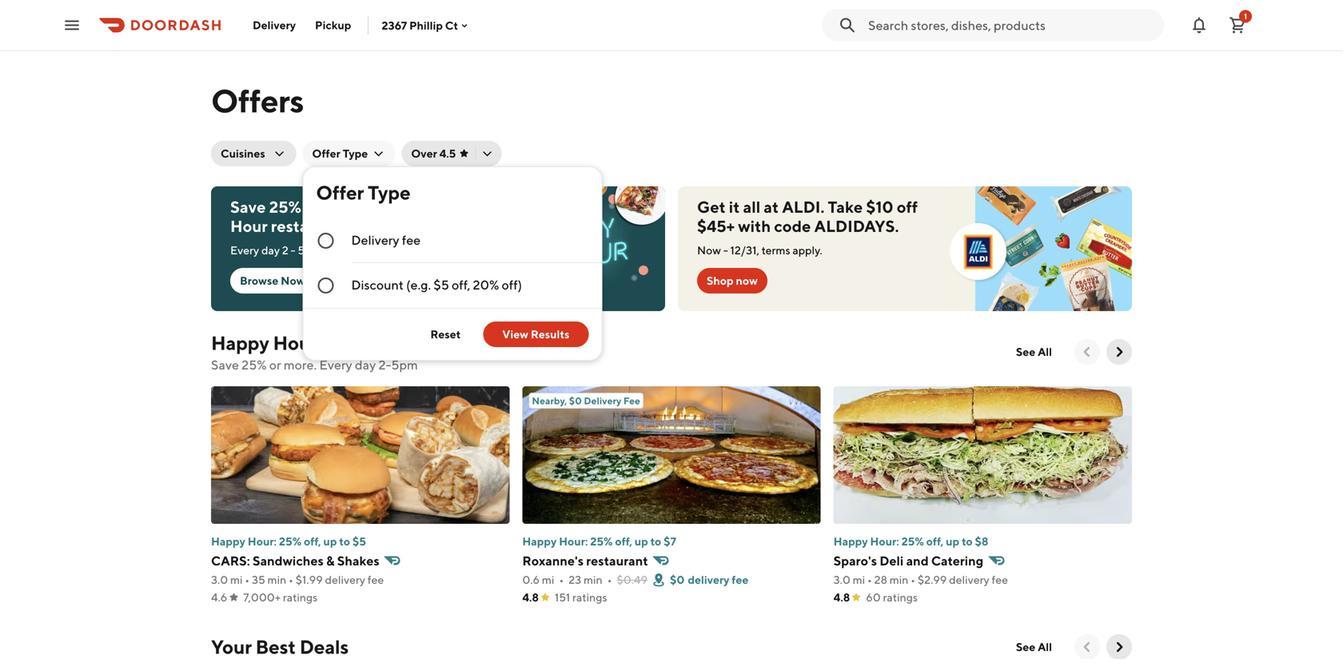 Task type: describe. For each thing, give the bounding box(es) containing it.
your best deals link
[[211, 634, 349, 659]]

4.8 for sparo's deli and catering
[[834, 591, 851, 604]]

pickup button
[[306, 12, 361, 38]]

- inside save 25% or more on happy hour restaurants every day 2 - 5pm
[[291, 244, 296, 257]]

28
[[875, 573, 888, 586]]

cars: sandwiches & shakes
[[211, 553, 380, 568]]

sandwiches
[[253, 553, 324, 568]]

now inside button
[[281, 274, 305, 287]]

or inside save 25% or more on happy hour restaurants every day 2 - 5pm
[[305, 198, 320, 216]]

nearby, $0 delivery fee
[[532, 395, 641, 406]]

off, for happy hour: 25% off, up to $7
[[615, 535, 633, 548]]

25% for cars:
[[279, 535, 302, 548]]

discount (e.g. $5 off, 20% off)
[[351, 277, 522, 292]]

over 4.5 button
[[402, 141, 502, 166]]

roxanne's restaurant
[[523, 553, 648, 568]]

restaurant
[[587, 553, 648, 568]]

with
[[738, 217, 771, 236]]

previous button of carousel image for first next button of carousel image
[[1080, 344, 1096, 360]]

nearby,
[[532, 395, 567, 406]]

2 items, open order cart image
[[1229, 16, 1248, 35]]

0.6 mi • 23 min •
[[523, 573, 612, 586]]

1 vertical spatial type
[[368, 181, 411, 204]]

min for sparo's
[[890, 573, 909, 586]]

your
[[211, 636, 252, 658]]

$5 inside option
[[434, 277, 449, 292]]

on
[[365, 198, 384, 216]]

see all link for previous button of carousel icon for 1st next button of carousel image from the bottom of the page
[[1007, 634, 1062, 659]]

- inside get it all at aldi. take $10 off $45+ with code aldidays. now - 12/31, terms apply.
[[724, 244, 728, 257]]

view results
[[503, 328, 570, 341]]

1 vertical spatial $0
[[670, 573, 685, 586]]

$10
[[867, 198, 894, 216]]

browse now button
[[230, 268, 315, 294]]

$2.99
[[918, 573, 947, 586]]

happy for happy hour: 25% off, up to $8
[[834, 535, 868, 548]]

delivery for delivery fee
[[351, 232, 400, 248]]

over
[[411, 147, 437, 160]]

60 ratings
[[866, 591, 918, 604]]

option group containing delivery fee
[[303, 218, 602, 308]]

happy for happy hour: 25% off, up to $7
[[523, 535, 557, 548]]

Delivery fee radio
[[303, 218, 602, 263]]

happy hour: 25% off, up to $8
[[834, 535, 989, 548]]

discount
[[351, 277, 404, 292]]

restaurants
[[271, 217, 356, 236]]

hour inside "happy hour deals save 25% or more. every day 2-5pm"
[[273, 332, 318, 354]]

apply.
[[793, 244, 823, 257]]

0 vertical spatial $0
[[569, 395, 582, 406]]

off, for discount (e.g. $5 off, 20% off)
[[452, 277, 471, 292]]

Discount (e.g. $5 off, 20% off) radio
[[303, 263, 602, 308]]

now
[[736, 274, 758, 287]]

deals for best
[[300, 636, 349, 658]]

off, for happy hour: 25% off, up to $5
[[304, 535, 321, 548]]

cars:
[[211, 553, 250, 568]]

4.5
[[440, 147, 456, 160]]

7,000+
[[243, 591, 281, 604]]

2367 phillip ct
[[382, 19, 458, 32]]

at
[[764, 198, 779, 216]]

1 button
[[1222, 9, 1254, 41]]

previous button of carousel image for 1st next button of carousel image from the bottom of the page
[[1080, 639, 1096, 655]]

results
[[531, 328, 570, 341]]

min for cars:
[[268, 573, 287, 586]]

2 delivery from the left
[[688, 573, 730, 586]]

6 • from the left
[[911, 573, 916, 586]]

25% inside "happy hour deals save 25% or more. every day 2-5pm"
[[242, 357, 267, 372]]

2-
[[379, 357, 391, 372]]

$0.49
[[617, 573, 648, 586]]

aldidays.
[[815, 217, 900, 236]]

happy for happy hour: 25% off, up to $5
[[211, 535, 246, 548]]

offer type button
[[303, 141, 395, 166]]

25% inside save 25% or more on happy hour restaurants every day 2 - 5pm
[[269, 198, 301, 216]]

every inside save 25% or more on happy hour restaurants every day 2 - 5pm
[[230, 244, 259, 257]]

2 all from the top
[[1038, 640, 1053, 654]]

reset
[[431, 328, 461, 341]]

take
[[828, 198, 863, 216]]

up for deli
[[946, 535, 960, 548]]

offers
[[211, 82, 304, 120]]

&
[[326, 553, 335, 568]]

5pm inside save 25% or more on happy hour restaurants every day 2 - 5pm
[[298, 244, 321, 257]]

20%
[[473, 277, 499, 292]]

over 4.5
[[411, 147, 456, 160]]

delivery button
[[243, 12, 306, 38]]

pickup
[[315, 18, 351, 32]]

2 next button of carousel image from the top
[[1112, 639, 1128, 655]]

sparo's deli and catering
[[834, 553, 984, 568]]

delivery fee
[[351, 232, 421, 248]]

offer inside button
[[312, 147, 341, 160]]

ct
[[445, 19, 458, 32]]

$0 delivery fee
[[670, 573, 749, 586]]

cuisines
[[221, 147, 265, 160]]

get it all at aldi. take $10 off $45+ with code aldidays. now - 12/31, terms apply.
[[698, 198, 918, 257]]

delivery for cars: sandwiches & shakes
[[325, 573, 366, 586]]

hour inside save 25% or more on happy hour restaurants every day 2 - 5pm
[[230, 217, 268, 236]]

sparo's
[[834, 553, 877, 568]]

23
[[569, 573, 582, 586]]

now inside get it all at aldi. take $10 off $45+ with code aldidays. now - 12/31, terms apply.
[[698, 244, 721, 257]]

$1.99
[[296, 573, 323, 586]]

hour: for restaurant
[[559, 535, 588, 548]]

2367 phillip ct button
[[382, 19, 471, 32]]

35
[[252, 573, 265, 586]]

save inside "happy hour deals save 25% or more. every day 2-5pm"
[[211, 357, 239, 372]]

to for cars: sandwiches & shakes
[[339, 535, 350, 548]]

3.0 mi • 35 min • $1.99 delivery fee
[[211, 573, 384, 586]]

happy hour: 25% off, up to $7
[[523, 535, 677, 548]]



Task type: vqa. For each thing, say whether or not it's contained in the screenshot.
Sparo's Deli and Catering's '4.8'
yes



Task type: locate. For each thing, give the bounding box(es) containing it.
3 up from the left
[[946, 535, 960, 548]]

save 25% or more on happy hour restaurants every day 2 - 5pm
[[230, 198, 436, 257]]

ratings down the 28 on the bottom
[[884, 591, 918, 604]]

hour: for deli
[[871, 535, 900, 548]]

• left '23' at left bottom
[[559, 573, 564, 586]]

hour: up roxanne's restaurant
[[559, 535, 588, 548]]

to left the $7
[[651, 535, 662, 548]]

1 horizontal spatial day
[[355, 357, 376, 372]]

day inside save 25% or more on happy hour restaurants every day 2 - 5pm
[[262, 244, 280, 257]]

25% up restaurants
[[269, 198, 301, 216]]

2367
[[382, 19, 407, 32]]

previous button of carousel image
[[1080, 344, 1096, 360], [1080, 639, 1096, 655]]

12/31,
[[731, 244, 760, 257]]

2 4.8 from the left
[[834, 591, 851, 604]]

delivery
[[325, 573, 366, 586], [688, 573, 730, 586], [950, 573, 990, 586]]

4.8 for roxanne's restaurant
[[523, 591, 539, 604]]

off, for happy hour: 25% off, up to $8
[[927, 535, 944, 548]]

25% for roxanne's
[[591, 535, 613, 548]]

0 vertical spatial hour
[[230, 217, 268, 236]]

option group
[[303, 218, 602, 308]]

min right '23' at left bottom
[[584, 573, 603, 586]]

0 horizontal spatial every
[[230, 244, 259, 257]]

1 vertical spatial next button of carousel image
[[1112, 639, 1128, 655]]

2 up from the left
[[635, 535, 649, 548]]

1 vertical spatial deals
[[300, 636, 349, 658]]

ratings down 3.0 mi • 35 min • $1.99 delivery fee
[[283, 591, 318, 604]]

open menu image
[[62, 16, 82, 35]]

ratings for restaurant
[[573, 591, 607, 604]]

2 see all link from the top
[[1007, 634, 1062, 659]]

3.0 down sparo's
[[834, 573, 851, 586]]

deals down discount
[[321, 332, 370, 354]]

up for restaurant
[[635, 535, 649, 548]]

2 horizontal spatial delivery
[[950, 573, 990, 586]]

1 horizontal spatial min
[[584, 573, 603, 586]]

1 vertical spatial 5pm
[[391, 357, 418, 372]]

3 • from the left
[[559, 573, 564, 586]]

25%
[[269, 198, 301, 216], [242, 357, 267, 372], [279, 535, 302, 548], [591, 535, 613, 548], [902, 535, 925, 548]]

hour up browse
[[230, 217, 268, 236]]

1 4.8 from the left
[[523, 591, 539, 604]]

2 horizontal spatial min
[[890, 573, 909, 586]]

shakes
[[337, 553, 380, 568]]

min up 7,000+ ratings
[[268, 573, 287, 586]]

3.0 up 4.6
[[211, 573, 228, 586]]

1 - from the left
[[291, 244, 296, 257]]

off, up and
[[927, 535, 944, 548]]

roxanne's
[[523, 553, 584, 568]]

it
[[729, 198, 740, 216]]

1 next button of carousel image from the top
[[1112, 344, 1128, 360]]

best
[[256, 636, 296, 658]]

• left $2.99
[[911, 573, 916, 586]]

delivery inside button
[[253, 18, 296, 32]]

5pm inside "happy hour deals save 25% or more. every day 2-5pm"
[[391, 357, 418, 372]]

0 vertical spatial offer
[[312, 147, 341, 160]]

get
[[698, 198, 726, 216]]

2 3.0 from the left
[[834, 573, 851, 586]]

deals for hour
[[321, 332, 370, 354]]

1 • from the left
[[245, 573, 250, 586]]

ratings down '23' at left bottom
[[573, 591, 607, 604]]

2 ratings from the left
[[573, 591, 607, 604]]

$0 right nearby, at left bottom
[[569, 395, 582, 406]]

- right "2"
[[291, 244, 296, 257]]

25% up restaurant
[[591, 535, 613, 548]]

0 horizontal spatial or
[[269, 357, 281, 372]]

$8
[[975, 535, 989, 548]]

0 horizontal spatial up
[[323, 535, 337, 548]]

more
[[323, 198, 362, 216]]

offer
[[312, 147, 341, 160], [316, 181, 364, 204]]

code
[[775, 217, 811, 236]]

1 all from the top
[[1038, 345, 1053, 358]]

1 to from the left
[[339, 535, 350, 548]]

now down "2"
[[281, 274, 305, 287]]

0 horizontal spatial 5pm
[[298, 244, 321, 257]]

type up delivery fee
[[368, 181, 411, 204]]

25% left more.
[[242, 357, 267, 372]]

3 ratings from the left
[[884, 591, 918, 604]]

mi right 0.6
[[542, 573, 555, 586]]

offer left on at the left top of page
[[316, 181, 364, 204]]

shop now
[[707, 274, 758, 287]]

or inside "happy hour deals save 25% or more. every day 2-5pm"
[[269, 357, 281, 372]]

1 horizontal spatial 4.8
[[834, 591, 851, 604]]

mi
[[230, 573, 243, 586], [542, 573, 555, 586], [853, 573, 866, 586]]

0 vertical spatial day
[[262, 244, 280, 257]]

now
[[698, 244, 721, 257], [281, 274, 305, 287]]

delivery left the "fee"
[[584, 395, 622, 406]]

$5 right (e.g.
[[434, 277, 449, 292]]

•
[[245, 573, 250, 586], [289, 573, 293, 586], [559, 573, 564, 586], [608, 573, 612, 586], [868, 573, 873, 586], [911, 573, 916, 586]]

1 horizontal spatial mi
[[542, 573, 555, 586]]

2 horizontal spatial ratings
[[884, 591, 918, 604]]

ratings for sandwiches
[[283, 591, 318, 604]]

delivery right $0.49
[[688, 573, 730, 586]]

happy inside save 25% or more on happy hour restaurants every day 2 - 5pm
[[387, 198, 436, 216]]

hour: for sandwiches
[[248, 535, 277, 548]]

$0
[[569, 395, 582, 406], [670, 573, 685, 586]]

2 • from the left
[[289, 573, 293, 586]]

day left "2"
[[262, 244, 280, 257]]

or up restaurants
[[305, 198, 320, 216]]

0 horizontal spatial now
[[281, 274, 305, 287]]

happy hour: 25% off, up to $5
[[211, 535, 366, 548]]

1 vertical spatial see all link
[[1007, 634, 1062, 659]]

1 vertical spatial see
[[1017, 640, 1036, 654]]

offer type up more
[[312, 147, 368, 160]]

your best deals
[[211, 636, 349, 658]]

type up more
[[343, 147, 368, 160]]

2 hour: from the left
[[559, 535, 588, 548]]

0 horizontal spatial 4.8
[[523, 591, 539, 604]]

delivery left pickup
[[253, 18, 296, 32]]

0 vertical spatial or
[[305, 198, 320, 216]]

3 mi from the left
[[853, 573, 866, 586]]

$0 down the $7
[[670, 573, 685, 586]]

min
[[268, 573, 287, 586], [584, 573, 603, 586], [890, 573, 909, 586]]

ratings
[[283, 591, 318, 604], [573, 591, 607, 604], [884, 591, 918, 604]]

to left the $8
[[962, 535, 973, 548]]

0 vertical spatial see all
[[1017, 345, 1053, 358]]

• left 35
[[245, 573, 250, 586]]

day left "2-"
[[355, 357, 376, 372]]

2 horizontal spatial to
[[962, 535, 973, 548]]

off
[[897, 198, 918, 216]]

notification bell image
[[1190, 16, 1209, 35]]

3 min from the left
[[890, 573, 909, 586]]

1 horizontal spatial to
[[651, 535, 662, 548]]

hour: up sandwiches in the bottom left of the page
[[248, 535, 277, 548]]

1 horizontal spatial hour
[[273, 332, 318, 354]]

0 horizontal spatial delivery
[[325, 573, 366, 586]]

shop
[[707, 274, 734, 287]]

1 horizontal spatial 3.0
[[834, 573, 851, 586]]

day inside "happy hour deals save 25% or more. every day 2-5pm"
[[355, 357, 376, 372]]

3.0 mi • 28 min • $2.99 delivery fee
[[834, 573, 1009, 586]]

delivery inside radio
[[351, 232, 400, 248]]

2 min from the left
[[584, 573, 603, 586]]

2 horizontal spatial hour:
[[871, 535, 900, 548]]

fee
[[402, 232, 421, 248], [368, 573, 384, 586], [732, 573, 749, 586], [992, 573, 1009, 586]]

• down restaurant
[[608, 573, 612, 586]]

0 vertical spatial see
[[1017, 345, 1036, 358]]

0 horizontal spatial hour:
[[248, 535, 277, 548]]

1 see all from the top
[[1017, 345, 1053, 358]]

3.0 for cars: sandwiches & shakes
[[211, 573, 228, 586]]

4.6
[[211, 591, 227, 604]]

type inside button
[[343, 147, 368, 160]]

phillip
[[410, 19, 443, 32]]

see all
[[1017, 345, 1053, 358], [1017, 640, 1053, 654]]

1 delivery from the left
[[325, 573, 366, 586]]

1 horizontal spatial delivery
[[351, 232, 400, 248]]

hour: up deli
[[871, 535, 900, 548]]

off, up cars: sandwiches & shakes
[[304, 535, 321, 548]]

off)
[[502, 277, 522, 292]]

151 ratings
[[555, 591, 607, 604]]

1 mi from the left
[[230, 573, 243, 586]]

up for sandwiches
[[323, 535, 337, 548]]

min right the 28 on the bottom
[[890, 573, 909, 586]]

2 vertical spatial delivery
[[584, 395, 622, 406]]

next button of carousel image
[[1112, 344, 1128, 360], [1112, 639, 1128, 655]]

2 horizontal spatial mi
[[853, 573, 866, 586]]

to for roxanne's restaurant
[[651, 535, 662, 548]]

1 horizontal spatial -
[[724, 244, 728, 257]]

25% up 'sparo's deli and catering'
[[902, 535, 925, 548]]

catering
[[932, 553, 984, 568]]

0 vertical spatial type
[[343, 147, 368, 160]]

0 horizontal spatial to
[[339, 535, 350, 548]]

1 3.0 from the left
[[211, 573, 228, 586]]

4.8
[[523, 591, 539, 604], [834, 591, 851, 604]]

shop now button
[[698, 268, 768, 294]]

up up catering
[[946, 535, 960, 548]]

see all for first next button of carousel image
[[1017, 345, 1053, 358]]

1 horizontal spatial or
[[305, 198, 320, 216]]

• left the 28 on the bottom
[[868, 573, 873, 586]]

Store search: begin typing to search for stores available on DoorDash text field
[[869, 16, 1155, 34]]

151
[[555, 591, 571, 604]]

save inside save 25% or more on happy hour restaurants every day 2 - 5pm
[[230, 198, 266, 216]]

0 vertical spatial delivery
[[253, 18, 296, 32]]

1 vertical spatial hour
[[273, 332, 318, 354]]

more.
[[284, 357, 317, 372]]

delivery for delivery
[[253, 18, 296, 32]]

2 see all from the top
[[1017, 640, 1053, 654]]

aldi.
[[782, 198, 825, 216]]

0 horizontal spatial $0
[[569, 395, 582, 406]]

1 vertical spatial all
[[1038, 640, 1053, 654]]

delivery
[[253, 18, 296, 32], [351, 232, 400, 248], [584, 395, 622, 406]]

or left more.
[[269, 357, 281, 372]]

60
[[866, 591, 881, 604]]

every
[[230, 244, 259, 257], [319, 357, 353, 372]]

deals right best
[[300, 636, 349, 658]]

1 vertical spatial delivery
[[351, 232, 400, 248]]

5 • from the left
[[868, 573, 873, 586]]

hour up more.
[[273, 332, 318, 354]]

save down cuisines button
[[230, 198, 266, 216]]

ratings for deli
[[884, 591, 918, 604]]

0 horizontal spatial min
[[268, 573, 287, 586]]

all
[[1038, 345, 1053, 358], [1038, 640, 1053, 654]]

or
[[305, 198, 320, 216], [269, 357, 281, 372]]

1 up from the left
[[323, 535, 337, 548]]

0 vertical spatial $5
[[434, 277, 449, 292]]

1 vertical spatial $5
[[353, 535, 366, 548]]

1 hour: from the left
[[248, 535, 277, 548]]

mi for sparo's
[[853, 573, 866, 586]]

save left more.
[[211, 357, 239, 372]]

0 horizontal spatial 3.0
[[211, 573, 228, 586]]

happy for happy hour deals save 25% or more. every day 2-5pm
[[211, 332, 269, 354]]

0 horizontal spatial delivery
[[253, 18, 296, 32]]

0 vertical spatial every
[[230, 244, 259, 257]]

off, inside option
[[452, 277, 471, 292]]

and
[[907, 553, 929, 568]]

0 horizontal spatial hour
[[230, 217, 268, 236]]

1 see all link from the top
[[1007, 339, 1062, 365]]

up left the $7
[[635, 535, 649, 548]]

0 horizontal spatial day
[[262, 244, 280, 257]]

25% up sandwiches in the bottom left of the page
[[279, 535, 302, 548]]

3 delivery from the left
[[950, 573, 990, 586]]

0 horizontal spatial ratings
[[283, 591, 318, 604]]

1
[[1245, 12, 1248, 21]]

• left the $1.99 at the bottom left
[[289, 573, 293, 586]]

0 vertical spatial all
[[1038, 345, 1053, 358]]

1 ratings from the left
[[283, 591, 318, 604]]

1 vertical spatial offer type
[[316, 181, 411, 204]]

delivery for sparo's deli and catering
[[950, 573, 990, 586]]

0 horizontal spatial mi
[[230, 573, 243, 586]]

mi down cars:
[[230, 573, 243, 586]]

every inside "happy hour deals save 25% or more. every day 2-5pm"
[[319, 357, 353, 372]]

1 vertical spatial now
[[281, 274, 305, 287]]

delivery down on at the left top of page
[[351, 232, 400, 248]]

1 vertical spatial day
[[355, 357, 376, 372]]

mi down sparo's
[[853, 573, 866, 586]]

3.0
[[211, 573, 228, 586], [834, 573, 851, 586]]

-
[[291, 244, 296, 257], [724, 244, 728, 257]]

1 vertical spatial previous button of carousel image
[[1080, 639, 1096, 655]]

terms
[[762, 244, 791, 257]]

cuisines button
[[211, 141, 296, 166]]

0 vertical spatial offer type
[[312, 147, 368, 160]]

1 vertical spatial save
[[211, 357, 239, 372]]

1 horizontal spatial now
[[698, 244, 721, 257]]

25% for sparo's
[[902, 535, 925, 548]]

up up &
[[323, 535, 337, 548]]

to up shakes
[[339, 535, 350, 548]]

3 hour: from the left
[[871, 535, 900, 548]]

1 horizontal spatial every
[[319, 357, 353, 372]]

1 horizontal spatial $5
[[434, 277, 449, 292]]

0 horizontal spatial -
[[291, 244, 296, 257]]

7,000+ ratings
[[243, 591, 318, 604]]

deli
[[880, 553, 904, 568]]

every right more.
[[319, 357, 353, 372]]

1 horizontal spatial hour:
[[559, 535, 588, 548]]

offer type inside button
[[312, 147, 368, 160]]

3.0 for sparo's deli and catering
[[834, 573, 851, 586]]

0 vertical spatial deals
[[321, 332, 370, 354]]

off, left 20% at the top
[[452, 277, 471, 292]]

to for sparo's deli and catering
[[962, 535, 973, 548]]

reset button
[[421, 322, 471, 347]]

2
[[282, 244, 289, 257]]

1 horizontal spatial delivery
[[688, 573, 730, 586]]

4.8 left 60
[[834, 591, 851, 604]]

(e.g.
[[406, 277, 431, 292]]

$7
[[664, 535, 677, 548]]

4.8 down 0.6
[[523, 591, 539, 604]]

0 vertical spatial see all link
[[1007, 339, 1062, 365]]

happy inside "happy hour deals save 25% or more. every day 2-5pm"
[[211, 332, 269, 354]]

offer type
[[312, 147, 368, 160], [316, 181, 411, 204]]

1 horizontal spatial ratings
[[573, 591, 607, 604]]

1 vertical spatial or
[[269, 357, 281, 372]]

$45+
[[698, 217, 735, 236]]

happy up sparo's
[[834, 535, 868, 548]]

1 vertical spatial offer
[[316, 181, 364, 204]]

type
[[343, 147, 368, 160], [368, 181, 411, 204]]

delivery down catering
[[950, 573, 990, 586]]

2 previous button of carousel image from the top
[[1080, 639, 1096, 655]]

off,
[[452, 277, 471, 292], [304, 535, 321, 548], [615, 535, 633, 548], [927, 535, 944, 548]]

happy hour deals save 25% or more. every day 2-5pm
[[211, 332, 418, 372]]

2 mi from the left
[[542, 573, 555, 586]]

view results button
[[483, 322, 589, 347]]

see all for 1st next button of carousel image from the bottom of the page
[[1017, 640, 1053, 654]]

all
[[744, 198, 761, 216]]

save
[[230, 198, 266, 216], [211, 357, 239, 372]]

happy up roxanne's on the left of page
[[523, 535, 557, 548]]

delivery down shakes
[[325, 573, 366, 586]]

0 vertical spatial next button of carousel image
[[1112, 344, 1128, 360]]

view
[[503, 328, 529, 341]]

browse now
[[240, 274, 305, 287]]

fee inside delivery fee radio
[[402, 232, 421, 248]]

deals inside "happy hour deals save 25% or more. every day 2-5pm"
[[321, 332, 370, 354]]

offer up more
[[312, 147, 341, 160]]

0.6
[[523, 573, 540, 586]]

mi for cars:
[[230, 573, 243, 586]]

see all link for previous button of carousel icon for first next button of carousel image
[[1007, 339, 1062, 365]]

2 to from the left
[[651, 535, 662, 548]]

now down $45+ at top
[[698, 244, 721, 257]]

0 vertical spatial previous button of carousel image
[[1080, 344, 1096, 360]]

1 vertical spatial every
[[319, 357, 353, 372]]

$5 up shakes
[[353, 535, 366, 548]]

2 - from the left
[[724, 244, 728, 257]]

off, up restaurant
[[615, 535, 633, 548]]

happy down browse
[[211, 332, 269, 354]]

1 vertical spatial see all
[[1017, 640, 1053, 654]]

happy up cars:
[[211, 535, 246, 548]]

happy
[[387, 198, 436, 216], [211, 332, 269, 354], [211, 535, 246, 548], [523, 535, 557, 548], [834, 535, 868, 548]]

2 horizontal spatial delivery
[[584, 395, 622, 406]]

2 see from the top
[[1017, 640, 1036, 654]]

5pm
[[298, 244, 321, 257], [391, 357, 418, 372]]

every up browse
[[230, 244, 259, 257]]

1 horizontal spatial 5pm
[[391, 357, 418, 372]]

0 vertical spatial 5pm
[[298, 244, 321, 257]]

offer type down offer type button
[[316, 181, 411, 204]]

0 vertical spatial now
[[698, 244, 721, 257]]

3 to from the left
[[962, 535, 973, 548]]

1 previous button of carousel image from the top
[[1080, 344, 1096, 360]]

1 see from the top
[[1017, 345, 1036, 358]]

1 horizontal spatial $0
[[670, 573, 685, 586]]

1 min from the left
[[268, 573, 287, 586]]

day
[[262, 244, 280, 257], [355, 357, 376, 372]]

2 horizontal spatial up
[[946, 535, 960, 548]]

0 vertical spatial save
[[230, 198, 266, 216]]

1 horizontal spatial up
[[635, 535, 649, 548]]

4 • from the left
[[608, 573, 612, 586]]

0 horizontal spatial $5
[[353, 535, 366, 548]]

- left 12/31,
[[724, 244, 728, 257]]

happy right on at the left top of page
[[387, 198, 436, 216]]



